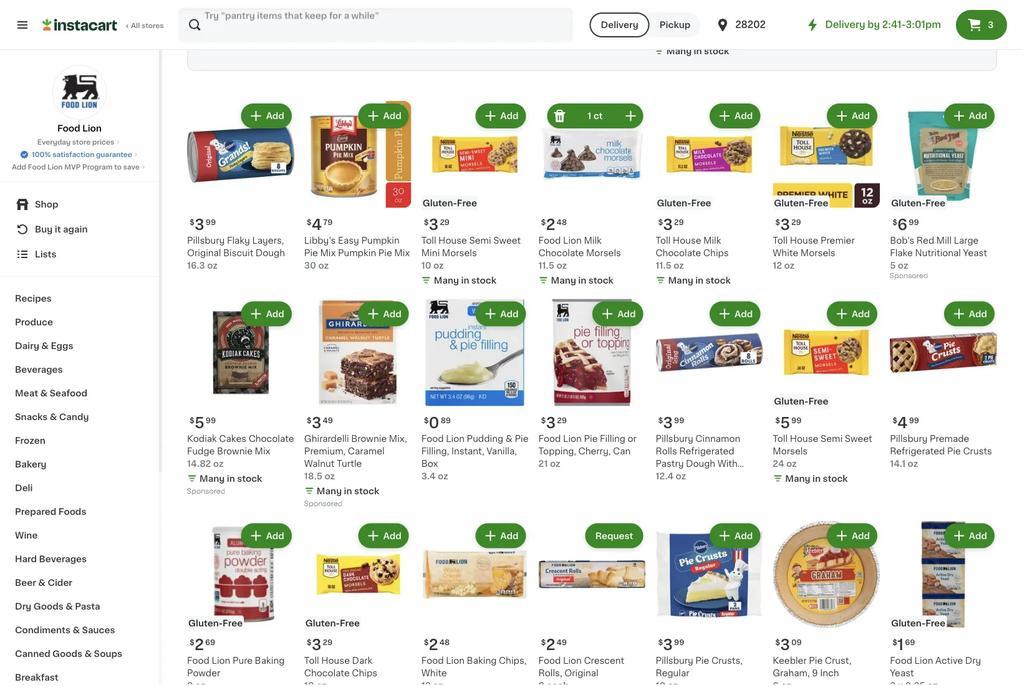 Task type: describe. For each thing, give the bounding box(es) containing it.
bob's red mill large flake nutritional yeast 5 oz
[[890, 236, 988, 270]]

stock down the 'food lion natural fancy shredded parmesan cheese 6 oz'
[[704, 47, 730, 55]]

oz inside food lion fancy shredded mild cheddar cheese 8 oz
[[548, 32, 559, 40]]

2:41-
[[883, 20, 906, 29]]

house for 12
[[790, 236, 819, 245]]

1 horizontal spatial a
[[327, 32, 332, 40]]

keebler
[[773, 657, 807, 665]]

stock for kodiak cakes chocolate fudge brownie mix 14.82 oz
[[237, 475, 262, 483]]

snacks & candy link
[[7, 406, 152, 429]]

gluten-free for toll house semi sweet mini morsels
[[423, 199, 477, 208]]

all stores
[[131, 22, 164, 29]]

cider
[[48, 579, 72, 588]]

add button for food lion pure baking powder
[[242, 525, 291, 548]]

3 button
[[956, 10, 1008, 40]]

hard beverages
[[15, 555, 87, 564]]

food for food lion milk chocolate morsels 11.5 oz
[[539, 236, 561, 245]]

oz inside food lion milk chocolate morsels 11.5 oz
[[557, 261, 567, 270]]

chips, inside tostitos tortilla chips, original, scoops, party size
[[837, 0, 865, 3]]

oz inside the toll house semi sweet morsels 24 oz
[[787, 460, 797, 468]]

11.5 for 3
[[656, 261, 672, 270]]

4 for $ 4 99
[[898, 416, 908, 431]]

doritos
[[882, 0, 915, 3]]

food lion marshmallows, mini
[[426, 0, 512, 16]]

brownie inside 'kodiak cakes chocolate fudge brownie mix 14.82 oz'
[[217, 447, 253, 456]]

oz inside pillsbury flaky layers, original biscuit dough 16.3 oz
[[207, 261, 218, 270]]

3 for pillsbury cinnamon rolls refrigerated pastry dough with original icing
[[663, 416, 673, 431]]

filling,
[[422, 447, 449, 456]]

oz inside food lion pie filling or topping, cherry, can 21 oz
[[550, 460, 561, 468]]

6 inside the 'food lion natural fancy shredded parmesan cheese 6 oz'
[[654, 32, 660, 40]]

$ 3 29 for food lion pie filling or topping, cherry, can
[[541, 416, 567, 431]]

& left pasta
[[66, 603, 73, 611]]

shop
[[35, 200, 58, 209]]

3 for food lion pie filling or topping, cherry, can
[[546, 416, 556, 431]]

$ 0 89
[[424, 416, 451, 431]]

add button for toll house dark chocolate chips
[[360, 525, 408, 548]]

0 vertical spatial beverages
[[15, 366, 63, 374]]

food for food lion pie filling or topping, cherry, can 21 oz
[[539, 435, 561, 443]]

cheddar inside kraft triple cheddar shredded cheese with a touch of philadelphia for a creamy melt
[[362, 0, 400, 3]]

food for food lion fancy shredded mild cheddar cheese 8 oz
[[540, 0, 563, 3]]

baking inside 'food lion pure baking powder'
[[255, 657, 285, 665]]

cherry,
[[579, 447, 611, 456]]

house for morsels
[[439, 236, 467, 245]]

3 for pillsbury pie crusts, regular
[[663, 638, 673, 653]]

food for food lion active dry yeast
[[890, 657, 913, 665]]

libby's
[[304, 236, 336, 245]]

$ 6 99
[[893, 218, 920, 233]]

stores
[[142, 22, 164, 29]]

in down marshmallows,
[[466, 34, 474, 43]]

food for food lion crescent rolls, original
[[539, 657, 561, 665]]

dry goods & pasta
[[15, 603, 100, 611]]

food lion 93% lean ground beef
[[198, 0, 287, 16]]

toll house premier white morsels 12 oz
[[773, 236, 855, 270]]

many in stock down the 'food lion natural fancy shredded parmesan cheese 6 oz'
[[667, 47, 730, 55]]

recipes
[[15, 294, 52, 303]]

milk for 2
[[584, 236, 602, 245]]

in inside doritos flavored tortilla chips, nacho cheese 9.25 oz many in stock
[[922, 34, 930, 43]]

add for food lion baking chips, white
[[501, 532, 519, 541]]

tortilla inside doritos flavored tortilla chips, nacho cheese 9.25 oz many in stock
[[957, 0, 986, 3]]

8 inside food lion fancy shredded mild cheddar cheese 8 oz
[[540, 32, 546, 40]]

5 for toll house semi sweet morsels
[[781, 416, 791, 431]]

cheese inside the 'food lion natural fancy shredded parmesan cheese 6 oz'
[[700, 19, 734, 28]]

93%
[[244, 0, 263, 3]]

& inside food lion pudding & pie filling, instant, vanilla, box 3.4 oz
[[506, 435, 513, 443]]

09
[[792, 639, 802, 646]]

can
[[613, 447, 631, 456]]

free for food lion pure baking powder
[[223, 619, 243, 628]]

cheese inside food lion fancy shredded mild cheddar cheese 8 oz
[[581, 19, 614, 28]]

many down marshmallows,
[[439, 34, 464, 43]]

sauces
[[82, 626, 115, 635]]

many for toll house semi sweet morsels 24 oz
[[786, 475, 811, 483]]

original inside the food lion crescent rolls, original
[[565, 669, 599, 678]]

add button for pillsbury flaky layers, original biscuit dough
[[242, 105, 291, 127]]

18.5
[[304, 472, 323, 481]]

recipes link
[[7, 287, 152, 311]]

food lion pure baking powder
[[187, 657, 285, 678]]

$ 2 48 for food lion milk chocolate morsels
[[541, 218, 567, 233]]

flake
[[890, 249, 913, 258]]

$ 4 99
[[893, 416, 920, 431]]

toll for toll house milk chocolate chips 11.5 oz
[[656, 236, 671, 245]]

oz inside toll house semi sweet mini morsels 10 oz
[[434, 261, 444, 270]]

toll house semi sweet mini morsels 10 oz
[[422, 236, 521, 270]]

pie inside keebler pie crust, graham, 9 inch
[[809, 657, 823, 665]]

add for pillsbury pie crusts, regular
[[735, 532, 753, 541]]

many for toll house milk chocolate chips 11.5 oz
[[668, 276, 694, 285]]

pickup button
[[650, 12, 701, 37]]

& left eggs
[[41, 342, 49, 351]]

pillsbury for pillsbury premade refrigerated pie crusts 14.1 oz
[[890, 435, 928, 443]]

8 oz
[[312, 32, 331, 40]]

product group containing 0
[[422, 299, 529, 483]]

add button for keebler pie crust, graham, 9 inch
[[829, 525, 877, 548]]

24
[[773, 460, 785, 468]]

fudge
[[187, 447, 215, 456]]

many inside doritos flavored tortilla chips, nacho cheese 9.25 oz many in stock
[[895, 34, 920, 43]]

cakes
[[219, 435, 246, 443]]

dough for biscuit
[[256, 249, 285, 258]]

product group containing 6
[[890, 101, 998, 283]]

3 for toll house semi sweet mini morsels
[[429, 218, 439, 233]]

libby's easy pumpkin pie mix pumpkin pie mix 30 oz
[[304, 236, 410, 270]]

regular
[[656, 669, 690, 678]]

add button for food lion baking chips, white
[[477, 525, 525, 548]]

48 for food lion milk chocolate morsels
[[557, 219, 567, 226]]

3 for toll house dark chocolate chips
[[312, 638, 322, 653]]

mill
[[937, 236, 952, 245]]

toll house semi sweet morsels 24 oz
[[773, 435, 873, 468]]

pudding
[[467, 435, 504, 443]]

instant,
[[452, 447, 485, 456]]

gluten- for toll house milk chocolate chips
[[657, 199, 692, 208]]

add for food lion pudding & pie filling, instant, vanilla, box
[[501, 310, 519, 319]]

food lion 93% lean ground beef button
[[198, 0, 302, 17]]

0
[[429, 416, 440, 431]]

3:01pm
[[906, 20, 942, 29]]

oz inside toll house premier white morsels 12 oz
[[785, 261, 795, 270]]

$ for toll house semi sweet morsels
[[776, 417, 781, 424]]

sweet for 3
[[494, 236, 521, 245]]

stock down food lion marshmallows, mini
[[476, 34, 502, 43]]

gluten- for bob's red mill large flake nutritional yeast
[[892, 199, 926, 208]]

add button for food lion active dry yeast
[[946, 525, 994, 548]]

Search field
[[180, 9, 573, 41]]

$ 3 29 for toll house dark chocolate chips
[[307, 638, 333, 653]]

lion for food lion marshmallows, mini
[[451, 0, 470, 3]]

everyday store prices link
[[37, 137, 122, 147]]

lists link
[[7, 242, 152, 267]]

sponsored badge image for 5
[[187, 489, 225, 496]]

many in stock for kodiak cakes chocolate fudge brownie mix 14.82 oz
[[200, 475, 262, 483]]

marshmallows,
[[426, 7, 492, 16]]

16.3
[[187, 261, 205, 270]]

1 vertical spatial beverages
[[39, 555, 87, 564]]

food lion link
[[52, 65, 107, 135]]

food lion fancy shredded mild cheddar cheese 8 oz
[[540, 0, 614, 40]]

& right beer
[[38, 579, 46, 588]]

sponsored badge image for 3
[[304, 501, 342, 508]]

add button for pillsbury premade refrigerated pie crusts
[[946, 303, 994, 326]]

icing
[[692, 472, 714, 481]]

gluten- for toll house semi sweet morsels
[[774, 397, 809, 406]]

pie inside pillsbury premade refrigerated pie crusts 14.1 oz
[[948, 447, 961, 456]]

add button for pillsbury cinnamon rolls refrigerated pastry dough with original icing
[[711, 303, 759, 326]]

fancy inside food lion fancy shredded mild cheddar cheese 8 oz
[[586, 0, 613, 3]]

0 horizontal spatial a
[[312, 19, 318, 28]]

48 for food lion baking chips, white
[[440, 639, 450, 646]]

add for libby's easy pumpkin pie mix pumpkin pie mix
[[383, 112, 402, 120]]

$ for pillsbury cinnamon rolls refrigerated pastry dough with original icing
[[659, 417, 663, 424]]

large
[[954, 236, 979, 245]]

toll for toll house semi sweet morsels 24 oz
[[773, 435, 788, 443]]

$ for pillsbury flaky layers, original biscuit dough
[[190, 219, 195, 226]]

oz inside food lion pudding & pie filling, instant, vanilla, box 3.4 oz
[[438, 472, 448, 481]]

dairy & eggs
[[15, 342, 73, 351]]

1 ct
[[588, 112, 603, 120]]

2 for food lion pure baking powder
[[195, 638, 204, 653]]

lion for food lion pie filling or topping, cherry, can 21 oz
[[563, 435, 582, 443]]

or
[[628, 435, 637, 443]]

1 horizontal spatial 6
[[898, 218, 908, 233]]

gluten- for toll house dark chocolate chips
[[306, 619, 340, 628]]

party
[[845, 7, 868, 16]]

dark
[[352, 657, 373, 665]]

caramel
[[348, 447, 385, 456]]

3 for pillsbury flaky layers, original biscuit dough
[[195, 218, 204, 233]]

& left sauces
[[73, 626, 80, 635]]

for
[[312, 32, 325, 40]]

oz inside toll house milk chocolate chips 11.5 oz
[[674, 261, 684, 270]]

gluten-free for food lion active dry yeast
[[892, 619, 946, 628]]

triple
[[336, 0, 360, 3]]

fancy inside the 'food lion natural fancy shredded parmesan cheese 6 oz'
[[654, 7, 681, 16]]

many for food lion milk chocolate morsels 11.5 oz
[[551, 276, 576, 285]]

tortilla inside tostitos tortilla chips, original, scoops, party size
[[806, 0, 835, 3]]

$ for food lion active dry yeast
[[893, 639, 898, 646]]

$ 5 99 for kodiak
[[190, 416, 216, 431]]

lists
[[35, 250, 56, 259]]

lion for food lion crescent rolls, original
[[563, 657, 582, 665]]

& right meat
[[40, 389, 47, 398]]

frozen link
[[7, 429, 152, 453]]

2 horizontal spatial mix
[[394, 249, 410, 258]]

dry goods & pasta link
[[7, 595, 152, 619]]

canned
[[15, 650, 50, 659]]

pie inside food lion pudding & pie filling, instant, vanilla, box 3.4 oz
[[515, 435, 529, 443]]

guarantee
[[96, 151, 132, 158]]

food for food lion baking chips, white
[[422, 657, 444, 665]]

oz inside ghirardelli brownie mix, premium, caramel walnut turtle 18.5 oz
[[325, 472, 335, 481]]

graham,
[[773, 669, 810, 678]]

$ for food lion crescent rolls, original
[[541, 639, 546, 646]]

28202 button
[[716, 7, 791, 42]]

$ for food lion pure baking powder
[[190, 639, 195, 646]]

walnut
[[304, 460, 335, 468]]

mix,
[[389, 435, 407, 443]]

lion for food lion milk chocolate morsels 11.5 oz
[[563, 236, 582, 245]]

hard
[[15, 555, 37, 564]]

cheese inside kraft triple cheddar shredded cheese with a touch of philadelphia for a creamy melt
[[358, 7, 391, 16]]

toll for toll house premier white morsels 12 oz
[[773, 236, 788, 245]]

natural
[[700, 0, 732, 3]]

add for pillsbury cinnamon rolls refrigerated pastry dough with original icing
[[735, 310, 753, 319]]

add for food lion pure baking powder
[[266, 532, 284, 541]]

program
[[82, 164, 113, 171]]

free for toll house semi sweet morsels
[[809, 397, 829, 406]]

breakfast
[[15, 674, 58, 683]]

many down pickup button
[[667, 47, 692, 55]]

0 vertical spatial pumpkin
[[362, 236, 400, 245]]

food for food lion pure baking powder
[[187, 657, 210, 665]]

brownie inside ghirardelli brownie mix, premium, caramel walnut turtle 18.5 oz
[[351, 435, 387, 443]]

stock inside doritos flavored tortilla chips, nacho cheese 9.25 oz many in stock
[[932, 34, 958, 43]]

chips for dark
[[352, 669, 378, 678]]

toll for toll house dark chocolate chips
[[304, 657, 319, 665]]

ct
[[594, 112, 603, 120]]

meat & seafood link
[[7, 382, 152, 406]]

free for toll house dark chocolate chips
[[340, 619, 360, 628]]

layers,
[[252, 236, 284, 245]]

increment quantity of food lion milk chocolate morsels image
[[624, 108, 639, 123]]

yeast inside bob's red mill large flake nutritional yeast 5 oz
[[964, 249, 988, 258]]

instacart logo image
[[42, 17, 117, 32]]

many in stock for toll house semi sweet mini morsels 10 oz
[[434, 276, 497, 285]]

canned goods & soups
[[15, 650, 122, 659]]

breakfast link
[[7, 666, 152, 686]]

99 for pillsbury premade refrigerated pie crusts
[[909, 417, 920, 424]]

inch
[[821, 669, 839, 678]]

add for keebler pie crust, graham, 9 inch
[[852, 532, 870, 541]]

food lion pie filling or topping, cherry, can 21 oz
[[539, 435, 637, 468]]

in for kodiak cakes chocolate fudge brownie mix
[[227, 475, 235, 483]]

many in stock down marshmallows,
[[439, 34, 502, 43]]

white inside toll house premier white morsels 12 oz
[[773, 249, 799, 258]]

white inside food lion baking chips, white
[[422, 669, 447, 678]]

beef
[[234, 7, 254, 16]]

oz inside doritos flavored tortilla chips, nacho cheese 9.25 oz many in stock
[[904, 19, 915, 28]]

30
[[304, 261, 316, 270]]

with
[[394, 7, 412, 16]]

$ for kodiak cakes chocolate fudge brownie mix
[[190, 417, 195, 424]]

$ 3 29 for toll house semi sweet mini morsels
[[424, 218, 450, 233]]

food lion natural fancy shredded parmesan cheese 6 oz
[[654, 0, 734, 40]]

baking inside food lion baking chips, white
[[467, 657, 497, 665]]

pillsbury cinnamon rolls refrigerated pastry dough with original icing
[[656, 435, 741, 481]]



Task type: locate. For each thing, give the bounding box(es) containing it.
dry
[[15, 603, 31, 611], [966, 657, 982, 665]]

delivery down mild
[[601, 21, 639, 29]]

5 for kodiak cakes chocolate fudge brownie mix
[[195, 416, 205, 431]]

1 horizontal spatial 69
[[906, 639, 916, 646]]

$ 3 29 up toll house milk chocolate chips 11.5 oz
[[659, 218, 684, 233]]

mix inside 'kodiak cakes chocolate fudge brownie mix 14.82 oz'
[[255, 447, 271, 456]]

toll inside toll house milk chocolate chips 11.5 oz
[[656, 236, 671, 245]]

refrigerated up the 14.1
[[890, 447, 945, 456]]

3 for keebler pie crust, graham, 9 inch
[[781, 638, 790, 653]]

1 milk from the left
[[584, 236, 602, 245]]

stock for ghirardelli brownie mix, premium, caramel walnut turtle 18.5 oz
[[354, 487, 379, 496]]

gluten- up $ 6 99
[[892, 199, 926, 208]]

2 horizontal spatial 5
[[890, 261, 896, 270]]

original inside pillsbury flaky layers, original biscuit dough 16.3 oz
[[187, 249, 221, 258]]

3 up rolls
[[663, 416, 673, 431]]

3 for toll house milk chocolate chips
[[663, 218, 673, 233]]

pie
[[304, 249, 318, 258], [379, 249, 392, 258], [584, 435, 598, 443], [515, 435, 529, 443], [948, 447, 961, 456], [696, 657, 710, 665], [809, 657, 823, 665]]

0 horizontal spatial sponsored badge image
[[187, 489, 225, 496]]

many for ghirardelli brownie mix, premium, caramel walnut turtle 18.5 oz
[[317, 487, 342, 496]]

nacho
[[912, 7, 941, 16]]

0 horizontal spatial $ 2 48
[[424, 638, 450, 653]]

lion for food lion baking chips, white
[[446, 657, 465, 665]]

0 horizontal spatial 69
[[205, 639, 215, 646]]

by
[[868, 20, 880, 29]]

sweet inside toll house semi sweet mini morsels 10 oz
[[494, 236, 521, 245]]

69 up food lion active dry yeast
[[906, 639, 916, 646]]

yeast inside food lion active dry yeast
[[890, 669, 914, 678]]

1 horizontal spatial mix
[[320, 249, 336, 258]]

69 inside $ 2 69
[[205, 639, 215, 646]]

99
[[206, 219, 216, 226], [909, 219, 920, 226], [206, 417, 216, 424], [675, 417, 685, 424], [792, 417, 802, 424], [909, 417, 920, 424], [675, 639, 685, 646]]

69 for 2
[[205, 639, 215, 646]]

3 right doritos flavored tortilla chips, nacho cheese 9.25 oz many in stock
[[988, 21, 994, 29]]

in down 3:01pm
[[922, 34, 930, 43]]

0 vertical spatial a
[[312, 19, 318, 28]]

0 vertical spatial sweet
[[494, 236, 521, 245]]

rolls
[[656, 447, 677, 456]]

0 vertical spatial 1
[[588, 112, 592, 120]]

1 vertical spatial chips,
[[882, 7, 910, 16]]

free up "pure"
[[223, 619, 243, 628]]

mini
[[494, 7, 512, 16], [422, 249, 440, 258]]

food inside food lion milk chocolate morsels 11.5 oz
[[539, 236, 561, 245]]

1 $ 5 99 from the left
[[190, 416, 216, 431]]

100%
[[32, 151, 51, 158]]

pasta
[[75, 603, 100, 611]]

toll inside toll house dark chocolate chips
[[304, 657, 319, 665]]

stock down food lion milk chocolate morsels 11.5 oz
[[589, 276, 614, 285]]

house inside toll house dark chocolate chips
[[321, 657, 350, 665]]

3 inside button
[[988, 21, 994, 29]]

toll inside toll house premier white morsels 12 oz
[[773, 236, 788, 245]]

food inside 'food lion pure baking powder'
[[187, 657, 210, 665]]

lion inside 'food lion pure baking powder'
[[212, 657, 230, 665]]

dough up icing
[[686, 460, 716, 468]]

food inside food lion 93% lean ground beef
[[198, 0, 221, 3]]

$ for food lion baking chips, white
[[424, 639, 429, 646]]

original up 16.3
[[187, 249, 221, 258]]

in down toll house milk chocolate chips 11.5 oz
[[696, 276, 704, 285]]

1 shredded from the left
[[312, 7, 355, 16]]

food lion
[[57, 124, 102, 133]]

$ inside $ 1 69
[[893, 639, 898, 646]]

flavored
[[917, 0, 955, 3]]

69 for 1
[[906, 639, 916, 646]]

3 up ghirardelli
[[312, 416, 322, 431]]

6
[[654, 32, 660, 40], [898, 218, 908, 233]]

add for toll house semi sweet morsels
[[852, 310, 870, 319]]

cheese down flavored
[[943, 7, 977, 16]]

gluten-free for bob's red mill large flake nutritional yeast
[[892, 199, 946, 208]]

0 horizontal spatial brownie
[[217, 447, 253, 456]]

99 for toll house semi sweet morsels
[[792, 417, 802, 424]]

shredded for food
[[540, 7, 583, 16]]

sponsored badge image
[[890, 273, 928, 280], [187, 489, 225, 496], [304, 501, 342, 508]]

0 horizontal spatial white
[[422, 669, 447, 678]]

free up mill
[[926, 199, 946, 208]]

1 8 from the left
[[312, 32, 318, 40]]

pumpkin right easy
[[362, 236, 400, 245]]

food inside "link"
[[57, 124, 80, 133]]

goods down condiments & sauces
[[52, 650, 82, 659]]

crusts,
[[712, 657, 743, 665]]

satisfaction
[[53, 151, 94, 158]]

gluten-free for toll house premier white morsels
[[774, 199, 829, 208]]

everyday store prices
[[37, 139, 114, 146]]

1 vertical spatial a
[[327, 32, 332, 40]]

canned goods & soups link
[[7, 643, 152, 666]]

3 shredded from the left
[[683, 7, 726, 16]]

free up dark
[[340, 619, 360, 628]]

1 vertical spatial 49
[[557, 639, 567, 646]]

3 up toll house milk chocolate chips 11.5 oz
[[663, 218, 673, 233]]

29 for toll house milk chocolate chips
[[675, 219, 684, 226]]

29 for toll house semi sweet mini morsels
[[440, 219, 450, 226]]

1 horizontal spatial yeast
[[964, 249, 988, 258]]

cheddar inside food lion fancy shredded mild cheddar cheese 8 oz
[[540, 19, 578, 28]]

gluten-free up toll house milk chocolate chips 11.5 oz
[[657, 199, 712, 208]]

29 for toll house dark chocolate chips
[[323, 639, 333, 646]]

many in stock for food lion milk chocolate morsels 11.5 oz
[[551, 276, 614, 285]]

0 horizontal spatial mini
[[422, 249, 440, 258]]

sweet
[[494, 236, 521, 245], [845, 435, 873, 443]]

3 for ghirardelli brownie mix, premium, caramel walnut turtle
[[312, 416, 322, 431]]

mvp
[[64, 164, 81, 171]]

free for toll house milk chocolate chips
[[692, 199, 712, 208]]

free
[[457, 199, 477, 208], [692, 199, 712, 208], [809, 199, 829, 208], [926, 199, 946, 208], [809, 397, 829, 406], [223, 619, 243, 628], [340, 619, 360, 628], [926, 619, 946, 628]]

2 horizontal spatial chips,
[[882, 7, 910, 16]]

pastry
[[656, 460, 684, 468]]

easy
[[338, 236, 359, 245]]

fancy up parmesan
[[654, 7, 681, 16]]

29 up toll house dark chocolate chips
[[323, 639, 333, 646]]

oz inside bob's red mill large flake nutritional yeast 5 oz
[[898, 261, 909, 270]]

many down toll house semi sweet mini morsels 10 oz
[[434, 276, 459, 285]]

2 shredded from the left
[[540, 7, 583, 16]]

0 horizontal spatial dough
[[256, 249, 285, 258]]

$ up toll house milk chocolate chips 11.5 oz
[[659, 219, 663, 226]]

$ for toll house semi sweet mini morsels
[[424, 219, 429, 226]]

1 vertical spatial 48
[[440, 639, 450, 646]]

store
[[72, 139, 91, 146]]

1 vertical spatial dry
[[966, 657, 982, 665]]

0 horizontal spatial baking
[[255, 657, 285, 665]]

$ 3 29 up toll house dark chocolate chips
[[307, 638, 333, 653]]

many down 2:41-
[[895, 34, 920, 43]]

pillsbury inside pillsbury flaky layers, original biscuit dough 16.3 oz
[[187, 236, 225, 245]]

1 horizontal spatial tortilla
[[957, 0, 986, 3]]

pillsbury up 16.3
[[187, 236, 225, 245]]

stock for toll house semi sweet morsels 24 oz
[[823, 475, 848, 483]]

refrigerated inside pillsbury premade refrigerated pie crusts 14.1 oz
[[890, 447, 945, 456]]

11.5 for 2
[[539, 261, 555, 270]]

1 horizontal spatial white
[[773, 249, 799, 258]]

add for toll house premier white morsels
[[852, 112, 870, 120]]

shredded left mild
[[540, 7, 583, 16]]

0 vertical spatial 6
[[654, 32, 660, 40]]

6 down pickup
[[654, 32, 660, 40]]

1 horizontal spatial refrigerated
[[890, 447, 945, 456]]

stock for toll house milk chocolate chips 11.5 oz
[[706, 276, 731, 285]]

& up vanilla,
[[506, 435, 513, 443]]

$ for toll house milk chocolate chips
[[659, 219, 663, 226]]

goods for dry
[[34, 603, 63, 611]]

tostitos tortilla chips, original, scoops, party size button
[[768, 0, 872, 42]]

0 horizontal spatial sweet
[[494, 236, 521, 245]]

many down toll house milk chocolate chips 11.5 oz
[[668, 276, 694, 285]]

48
[[557, 219, 567, 226], [440, 639, 450, 646]]

0 horizontal spatial $ 5 99
[[190, 416, 216, 431]]

add button for toll house semi sweet morsels
[[829, 303, 877, 326]]

delivery button
[[590, 12, 650, 37]]

1 vertical spatial mini
[[422, 249, 440, 258]]

$ left 89
[[424, 417, 429, 424]]

semi for 5
[[821, 435, 843, 443]]

in down turtle
[[344, 487, 352, 496]]

2 up rolls,
[[546, 638, 556, 653]]

chocolate for toll house milk chocolate chips 11.5 oz
[[656, 249, 701, 258]]

dough inside pillsbury flaky layers, original biscuit dough 16.3 oz
[[256, 249, 285, 258]]

house inside toll house semi sweet mini morsels 10 oz
[[439, 236, 467, 245]]

1 11.5 from the left
[[539, 261, 555, 270]]

2 baking from the left
[[467, 657, 497, 665]]

toll inside toll house semi sweet mini morsels 10 oz
[[422, 236, 436, 245]]

sponsored badge image down 14.82
[[187, 489, 225, 496]]

product group containing 1
[[890, 521, 998, 686]]

dough inside pillsbury cinnamon rolls refrigerated pastry dough with original icing
[[686, 460, 716, 468]]

food lion logo image
[[52, 65, 107, 120]]

1 refrigerated from the left
[[680, 447, 735, 456]]

$ 2 48 up food lion baking chips, white
[[424, 638, 450, 653]]

lion inside "link"
[[82, 124, 102, 133]]

1 vertical spatial $ 3 99
[[659, 416, 685, 431]]

0 horizontal spatial delivery
[[601, 21, 639, 29]]

1 vertical spatial brownie
[[217, 447, 253, 456]]

pickup
[[660, 21, 691, 29]]

2 horizontal spatial shredded
[[683, 7, 726, 16]]

1 horizontal spatial fancy
[[654, 7, 681, 16]]

buy it again
[[35, 225, 88, 234]]

48 up food lion baking chips, white
[[440, 639, 450, 646]]

0 horizontal spatial milk
[[584, 236, 602, 245]]

49 inside $ 3 49
[[323, 417, 333, 424]]

$ 3 29 up toll house premier white morsels 12 oz
[[776, 218, 802, 233]]

lion for food lion natural fancy shredded parmesan cheese 6 oz
[[679, 0, 698, 3]]

2 $ 5 99 from the left
[[776, 416, 802, 431]]

food inside food lion baking chips, white
[[422, 657, 444, 665]]

0 vertical spatial original
[[187, 249, 221, 258]]

in for food lion milk chocolate morsels
[[579, 276, 587, 285]]

chocolate inside toll house dark chocolate chips
[[304, 669, 350, 678]]

add food lion mvp program to save link
[[12, 162, 147, 172]]

oz inside pillsbury premade refrigerated pie crusts 14.1 oz
[[908, 460, 919, 468]]

gluten-free up the toll house semi sweet morsels 24 oz
[[774, 397, 829, 406]]

many down 18.5
[[317, 487, 342, 496]]

stock down turtle
[[354, 487, 379, 496]]

1 horizontal spatial chips
[[704, 249, 729, 258]]

1 vertical spatial chips
[[352, 669, 378, 678]]

2 tortilla from the left
[[957, 0, 986, 3]]

free up active
[[926, 619, 946, 628]]

99 for pillsbury pie crusts, regular
[[675, 639, 685, 646]]

0 vertical spatial brownie
[[351, 435, 387, 443]]

$ inside $ 3 49
[[307, 417, 312, 424]]

pumpkin
[[362, 236, 400, 245], [338, 249, 376, 258]]

0 vertical spatial white
[[773, 249, 799, 258]]

11.5 inside food lion milk chocolate morsels 11.5 oz
[[539, 261, 555, 270]]

$ inside $ 2 69
[[190, 639, 195, 646]]

chips, inside doritos flavored tortilla chips, nacho cheese 9.25 oz many in stock
[[882, 7, 910, 16]]

mini inside toll house semi sweet mini morsels 10 oz
[[422, 249, 440, 258]]

None search field
[[178, 7, 574, 42]]

$ inside $ 0 89
[[424, 417, 429, 424]]

2
[[546, 218, 556, 233], [195, 638, 204, 653], [546, 638, 556, 653], [429, 638, 438, 653]]

pie inside pillsbury pie crusts, regular
[[696, 657, 710, 665]]

chocolate inside 'kodiak cakes chocolate fudge brownie mix 14.82 oz'
[[249, 435, 294, 443]]

fancy
[[586, 0, 613, 3], [654, 7, 681, 16]]

$ 3 99 up rolls
[[659, 416, 685, 431]]

cheddar
[[362, 0, 400, 3], [540, 19, 578, 28]]

lion inside food lion 93% lean ground beef
[[223, 0, 242, 3]]

food for food lion natural fancy shredded parmesan cheese 6 oz
[[654, 0, 677, 3]]

$ 2 49
[[541, 638, 567, 653]]

1 horizontal spatial shredded
[[540, 7, 583, 16]]

$ 3 29 for toll house premier white morsels
[[776, 218, 802, 233]]

1 horizontal spatial sponsored badge image
[[304, 501, 342, 508]]

fancy up mild
[[586, 0, 613, 3]]

in down toll house semi sweet mini morsels 10 oz
[[461, 276, 469, 285]]

many in stock for ghirardelli brownie mix, premium, caramel walnut turtle 18.5 oz
[[317, 487, 379, 496]]

& left candy
[[50, 413, 57, 422]]

2 for food lion milk chocolate morsels
[[546, 218, 556, 233]]

oz inside the 'food lion natural fancy shredded parmesan cheese 6 oz'
[[662, 32, 673, 40]]

0 horizontal spatial yeast
[[890, 669, 914, 678]]

milk inside food lion milk chocolate morsels 11.5 oz
[[584, 236, 602, 245]]

tostitos
[[768, 0, 803, 3]]

deli
[[15, 484, 33, 493]]

2 horizontal spatial original
[[656, 472, 690, 481]]

it
[[55, 225, 61, 234]]

69 up powder
[[205, 639, 215, 646]]

a right for
[[327, 32, 332, 40]]

morsels inside toll house semi sweet mini morsels 10 oz
[[442, 249, 477, 258]]

free for bob's red mill large flake nutritional yeast
[[926, 199, 946, 208]]

many in stock down toll house semi sweet mini morsels 10 oz
[[434, 276, 497, 285]]

morsels for white
[[801, 249, 836, 258]]

1 vertical spatial cheddar
[[540, 19, 578, 28]]

food inside food lion pie filling or topping, cherry, can 21 oz
[[539, 435, 561, 443]]

chips, for food lion baking chips, white
[[499, 657, 527, 665]]

0 vertical spatial $ 3 99
[[190, 218, 216, 233]]

pillsbury
[[187, 236, 225, 245], [656, 435, 694, 443], [890, 435, 928, 443], [656, 657, 694, 665]]

0 vertical spatial sponsored badge image
[[890, 273, 928, 280]]

79
[[323, 219, 333, 226]]

lion inside food lion milk chocolate morsels 11.5 oz
[[563, 236, 582, 245]]

29 up toll house premier white morsels 12 oz
[[792, 219, 802, 226]]

$ left 79
[[307, 219, 312, 226]]

brownie down 'cakes'
[[217, 447, 253, 456]]

dry inside food lion active dry yeast
[[966, 657, 982, 665]]

2 refrigerated from the left
[[890, 447, 945, 456]]

2 for food lion baking chips, white
[[429, 638, 438, 653]]

0 vertical spatial fancy
[[586, 0, 613, 3]]

12.4 oz
[[656, 472, 686, 481]]

29 up toll house milk chocolate chips 11.5 oz
[[675, 219, 684, 226]]

0 horizontal spatial chips
[[352, 669, 378, 678]]

lion inside food lion marshmallows, mini
[[451, 0, 470, 3]]

29 for toll house premier white morsels
[[792, 219, 802, 226]]

lion inside food lion active dry yeast
[[915, 657, 934, 665]]

pillsbury down the $ 4 99
[[890, 435, 928, 443]]

many down the toll house semi sweet morsels 24 oz
[[786, 475, 811, 483]]

add button for toll house semi sweet mini morsels
[[477, 105, 525, 127]]

request
[[596, 532, 634, 541]]

12
[[773, 261, 782, 270]]

pillsbury inside pillsbury cinnamon rolls refrigerated pastry dough with original icing
[[656, 435, 694, 443]]

2 11.5 from the left
[[656, 261, 672, 270]]

89
[[441, 417, 451, 424]]

8
[[312, 32, 318, 40], [540, 32, 546, 40]]

5 inside bob's red mill large flake nutritional yeast 5 oz
[[890, 261, 896, 270]]

1 horizontal spatial 4
[[898, 416, 908, 431]]

3
[[988, 21, 994, 29], [195, 218, 204, 233], [429, 218, 439, 233], [663, 218, 673, 233], [781, 218, 790, 233], [546, 416, 556, 431], [312, 416, 322, 431], [663, 416, 673, 431], [312, 638, 322, 653], [663, 638, 673, 653], [781, 638, 790, 653]]

gluten-
[[423, 199, 457, 208], [657, 199, 692, 208], [774, 199, 809, 208], [892, 199, 926, 208], [774, 397, 809, 406], [188, 619, 223, 628], [306, 619, 340, 628], [892, 619, 926, 628]]

1 horizontal spatial original
[[565, 669, 599, 678]]

49 up ghirardelli
[[323, 417, 333, 424]]

0 horizontal spatial 49
[[323, 417, 333, 424]]

$ inside $ 2 49
[[541, 639, 546, 646]]

biscuit
[[223, 249, 253, 258]]

0 vertical spatial dry
[[15, 603, 31, 611]]

buy
[[35, 225, 53, 234]]

21
[[539, 460, 548, 468]]

3 up toll house premier white morsels 12 oz
[[781, 218, 790, 233]]

food inside food lion marshmallows, mini
[[426, 0, 449, 3]]

1 horizontal spatial 48
[[557, 219, 567, 226]]

add for food lion pie filling or topping, cherry, can
[[618, 310, 636, 319]]

5 down flake
[[890, 261, 896, 270]]

0 vertical spatial chips,
[[837, 0, 865, 3]]

0 horizontal spatial 8
[[312, 32, 318, 40]]

0 horizontal spatial cheddar
[[362, 0, 400, 3]]

$ 3 99 for pillsbury pie crusts, regular
[[659, 638, 685, 653]]

$ inside $ 4 79
[[307, 219, 312, 226]]

original down pastry
[[656, 472, 690, 481]]

many for toll house semi sweet mini morsels 10 oz
[[434, 276, 459, 285]]

goods inside 'canned goods & soups' link
[[52, 650, 82, 659]]

0 horizontal spatial mix
[[255, 447, 271, 456]]

in down the 'food lion natural fancy shredded parmesan cheese 6 oz'
[[694, 47, 702, 55]]

baking
[[255, 657, 285, 665], [467, 657, 497, 665]]

many down 14.82
[[200, 475, 225, 483]]

free for toll house semi sweet mini morsels
[[457, 199, 477, 208]]

many in stock down turtle
[[317, 487, 379, 496]]

shredded inside food lion fancy shredded mild cheddar cheese 8 oz
[[540, 7, 583, 16]]

$ 4 79
[[307, 218, 333, 233]]

99 for pillsbury cinnamon rolls refrigerated pastry dough with original icing
[[675, 417, 685, 424]]

shredded
[[312, 7, 355, 16], [540, 7, 583, 16], [683, 7, 726, 16]]

crusts
[[964, 447, 993, 456]]

house
[[439, 236, 467, 245], [673, 236, 702, 245], [790, 236, 819, 245], [790, 435, 819, 443], [321, 657, 350, 665]]

many down food lion milk chocolate morsels 11.5 oz
[[551, 276, 576, 285]]

0 vertical spatial 48
[[557, 219, 567, 226]]

1 horizontal spatial cheddar
[[540, 19, 578, 28]]

shredded down "natural"
[[683, 7, 726, 16]]

1 vertical spatial fancy
[[654, 7, 681, 16]]

filling
[[600, 435, 626, 443]]

$ up powder
[[190, 639, 195, 646]]

0 vertical spatial mini
[[494, 7, 512, 16]]

doritos flavored tortilla chips, nacho cheese 9.25 oz many in stock
[[882, 0, 986, 43]]

gluten-free up toll house dark chocolate chips
[[306, 619, 360, 628]]

$ up ghirardelli
[[307, 417, 312, 424]]

add for toll house milk chocolate chips
[[735, 112, 753, 120]]

topping,
[[539, 447, 577, 456]]

1 inside product group
[[898, 638, 904, 653]]

tortilla up scoops,
[[806, 0, 835, 3]]

mild
[[586, 7, 604, 16]]

milk inside toll house milk chocolate chips 11.5 oz
[[704, 236, 722, 245]]

0 vertical spatial goods
[[34, 603, 63, 611]]

$ for libby's easy pumpkin pie mix pumpkin pie mix
[[307, 219, 312, 226]]

free for toll house premier white morsels
[[809, 199, 829, 208]]

10
[[422, 261, 432, 270]]

lion inside food lion pudding & pie filling, instant, vanilla, box 3.4 oz
[[446, 435, 465, 443]]

$ inside $ 3 09
[[776, 639, 781, 646]]

3 up 10
[[429, 218, 439, 233]]

food inside the food lion crescent rolls, original
[[539, 657, 561, 665]]

$ 3 29 up topping,
[[541, 416, 567, 431]]

3.4
[[422, 472, 436, 481]]

mini inside food lion marshmallows, mini
[[494, 7, 512, 16]]

in down 'kodiak cakes chocolate fudge brownie mix 14.82 oz'
[[227, 475, 235, 483]]

$ for food lion milk chocolate morsels
[[541, 219, 546, 226]]

lion inside the food lion crescent rolls, original
[[563, 657, 582, 665]]

1 vertical spatial semi
[[821, 435, 843, 443]]

lion inside food lion pie filling or topping, cherry, can 21 oz
[[563, 435, 582, 443]]

chips, inside food lion baking chips, white
[[499, 657, 527, 665]]

2 milk from the left
[[704, 236, 722, 245]]

sponsored badge image for 6
[[890, 273, 928, 280]]

beverages
[[15, 366, 63, 374], [39, 555, 87, 564]]

1 vertical spatial yeast
[[890, 669, 914, 678]]

2 horizontal spatial sponsored badge image
[[890, 273, 928, 280]]

99 up pillsbury premade refrigerated pie crusts 14.1 oz
[[909, 417, 920, 424]]

chocolate inside food lion milk chocolate morsels 11.5 oz
[[539, 249, 584, 258]]

beer & cider
[[15, 579, 72, 588]]

$ up 16.3
[[190, 219, 195, 226]]

1 69 from the left
[[205, 639, 215, 646]]

$ 3 49
[[307, 416, 333, 431]]

69 inside $ 1 69
[[906, 639, 916, 646]]

1 horizontal spatial 49
[[557, 639, 567, 646]]

chips
[[704, 249, 729, 258], [352, 669, 378, 678]]

tortilla up 3 button
[[957, 0, 986, 3]]

stock for toll house semi sweet mini morsels 10 oz
[[472, 276, 497, 285]]

morsels inside the toll house semi sweet morsels 24 oz
[[773, 447, 808, 456]]

chips inside toll house dark chocolate chips
[[352, 669, 378, 678]]

in for toll house milk chocolate chips
[[696, 276, 704, 285]]

& left soups
[[85, 650, 92, 659]]

toll for toll house semi sweet mini morsels 10 oz
[[422, 236, 436, 245]]

semi for 3
[[469, 236, 491, 245]]

2 for food lion crescent rolls, original
[[546, 638, 556, 653]]

yeast
[[964, 249, 988, 258], [890, 669, 914, 678]]

refrigerated inside pillsbury cinnamon rolls refrigerated pastry dough with original icing
[[680, 447, 735, 456]]

pillsbury up rolls
[[656, 435, 694, 443]]

0 vertical spatial 49
[[323, 417, 333, 424]]

0 horizontal spatial 48
[[440, 639, 450, 646]]

food lion baking chips, white
[[422, 657, 527, 678]]

$ 5 99 for toll
[[776, 416, 802, 431]]

add button for libby's easy pumpkin pie mix pumpkin pie mix
[[360, 105, 408, 127]]

99 inside the $ 4 99
[[909, 417, 920, 424]]

1 vertical spatial dough
[[686, 460, 716, 468]]

2 69 from the left
[[906, 639, 916, 646]]

1 horizontal spatial $ 5 99
[[776, 416, 802, 431]]

cheese inside doritos flavored tortilla chips, nacho cheese 9.25 oz many in stock
[[943, 7, 977, 16]]

pumpkin down easy
[[338, 249, 376, 258]]

99 for pillsbury flaky layers, original biscuit dough
[[206, 219, 216, 226]]

chocolate inside toll house milk chocolate chips 11.5 oz
[[656, 249, 701, 258]]

99 for kodiak cakes chocolate fudge brownie mix
[[206, 417, 216, 424]]

0 horizontal spatial chips,
[[499, 657, 527, 665]]

goods down beer & cider
[[34, 603, 63, 611]]

0 vertical spatial dough
[[256, 249, 285, 258]]

0 vertical spatial semi
[[469, 236, 491, 245]]

free for food lion active dry yeast
[[926, 619, 946, 628]]

scoops,
[[807, 7, 842, 16]]

house inside toll house milk chocolate chips 11.5 oz
[[673, 236, 702, 245]]

48 up food lion milk chocolate morsels 11.5 oz
[[557, 219, 567, 226]]

$ up rolls
[[659, 417, 663, 424]]

2 vertical spatial chips,
[[499, 657, 527, 665]]

$ for food lion pie filling or topping, cherry, can
[[541, 417, 546, 424]]

toll house milk chocolate chips 11.5 oz
[[656, 236, 729, 270]]

many for kodiak cakes chocolate fudge brownie mix 14.82 oz
[[200, 475, 225, 483]]

shredded inside the 'food lion natural fancy shredded parmesan cheese 6 oz'
[[683, 7, 726, 16]]

$ up topping,
[[541, 417, 546, 424]]

$
[[190, 219, 195, 226], [541, 219, 546, 226], [307, 219, 312, 226], [424, 219, 429, 226], [659, 219, 663, 226], [776, 219, 781, 226], [893, 219, 898, 226], [190, 417, 195, 424], [541, 417, 546, 424], [307, 417, 312, 424], [424, 417, 429, 424], [659, 417, 663, 424], [776, 417, 781, 424], [893, 417, 898, 424], [190, 639, 195, 646], [541, 639, 546, 646], [307, 639, 312, 646], [424, 639, 429, 646], [659, 639, 663, 646], [776, 639, 781, 646], [893, 639, 898, 646]]

1 vertical spatial 4
[[898, 416, 908, 431]]

condiments
[[15, 626, 70, 635]]

box
[[422, 460, 438, 468]]

gluten- up $ 1 69
[[892, 619, 926, 628]]

1 baking from the left
[[255, 657, 285, 665]]

49
[[323, 417, 333, 424], [557, 639, 567, 646]]

1 horizontal spatial 1
[[898, 638, 904, 653]]

1 vertical spatial pumpkin
[[338, 249, 376, 258]]

lion for food lion pure baking powder
[[212, 657, 230, 665]]

1 horizontal spatial chips,
[[837, 0, 865, 3]]

0 horizontal spatial shredded
[[312, 7, 355, 16]]

original inside pillsbury cinnamon rolls refrigerated pastry dough with original icing
[[656, 472, 690, 481]]

4 left 79
[[312, 218, 322, 233]]

1 horizontal spatial $ 2 48
[[541, 218, 567, 233]]

lion inside food lion baking chips, white
[[446, 657, 465, 665]]

1 vertical spatial sponsored badge image
[[187, 489, 225, 496]]

gluten-free up toll house semi sweet mini morsels 10 oz
[[423, 199, 477, 208]]

$ 3 99 for pillsbury cinnamon rolls refrigerated pastry dough with original icing
[[659, 416, 685, 431]]

1 vertical spatial 1
[[898, 638, 904, 653]]

$ 3 99 for pillsbury flaky layers, original biscuit dough
[[190, 218, 216, 233]]

yeast down large in the right top of the page
[[964, 249, 988, 258]]

delivery down the party
[[826, 20, 866, 29]]

0 vertical spatial cheddar
[[362, 0, 400, 3]]

candy
[[59, 413, 89, 422]]

99 up red
[[909, 219, 920, 226]]

1 horizontal spatial mini
[[494, 7, 512, 16]]

beer & cider link
[[7, 572, 152, 595]]

lion for food lion 93% lean ground beef
[[223, 0, 242, 3]]

remove food lion milk chocolate morsels image
[[552, 108, 567, 123]]

1 horizontal spatial semi
[[821, 435, 843, 443]]

product group
[[187, 101, 294, 272], [304, 101, 412, 272], [422, 101, 529, 289], [539, 101, 646, 289], [656, 101, 763, 289], [773, 101, 880, 272], [890, 101, 998, 283], [187, 299, 294, 499], [304, 299, 412, 511], [422, 299, 529, 483], [539, 299, 646, 470], [656, 299, 763, 483], [773, 299, 880, 488], [890, 299, 998, 470], [187, 521, 294, 686], [304, 521, 412, 686], [422, 521, 529, 686], [539, 521, 646, 686], [656, 521, 763, 686], [773, 521, 880, 686], [890, 521, 998, 686]]

service type group
[[590, 12, 701, 37]]

pillsbury inside pillsbury pie crusts, regular
[[656, 657, 694, 665]]

2 8 from the left
[[540, 32, 546, 40]]

cheddar left delivery 'button'
[[540, 19, 578, 28]]

$ 2 48
[[541, 218, 567, 233], [424, 638, 450, 653]]

oz inside libby's easy pumpkin pie mix pumpkin pie mix 30 oz
[[318, 261, 329, 270]]

chips for milk
[[704, 249, 729, 258]]

stock down the toll house semi sweet morsels 24 oz
[[823, 475, 848, 483]]

0 horizontal spatial 1
[[588, 112, 592, 120]]

dairy
[[15, 342, 39, 351]]

add for pillsbury flaky layers, original biscuit dough
[[266, 112, 284, 120]]

pillsbury for pillsbury cinnamon rolls refrigerated pastry dough with original icing
[[656, 435, 694, 443]]

gluten- up toll house premier white morsels 12 oz
[[774, 199, 809, 208]]

delivery inside 'button'
[[601, 21, 639, 29]]

3 up regular
[[663, 638, 673, 653]]

all
[[131, 22, 140, 29]]

lion inside the 'food lion natural fancy shredded parmesan cheese 6 oz'
[[679, 0, 698, 3]]

$ up 12
[[776, 219, 781, 226]]

0 horizontal spatial 6
[[654, 32, 660, 40]]

free up the toll house semi sweet morsels 24 oz
[[809, 397, 829, 406]]

1 tortilla from the left
[[806, 0, 835, 3]]

add button for food lion pie filling or topping, cherry, can
[[594, 303, 642, 326]]

1 vertical spatial goods
[[52, 650, 82, 659]]

1 horizontal spatial brownie
[[351, 435, 387, 443]]

original down crescent in the right bottom of the page
[[565, 669, 599, 678]]

refrigerated down "cinnamon"
[[680, 447, 735, 456]]

buy it again link
[[7, 217, 152, 242]]

refrigerated
[[680, 447, 735, 456], [890, 447, 945, 456]]

1 vertical spatial original
[[656, 472, 690, 481]]

$ up the 14.1
[[893, 417, 898, 424]]

soups
[[94, 650, 122, 659]]

bakery link
[[7, 453, 152, 477]]

crust,
[[825, 657, 852, 665]]

9
[[812, 669, 818, 678]]

seafood
[[50, 389, 87, 398]]

29 up topping,
[[557, 417, 567, 424]]

0 horizontal spatial fancy
[[586, 0, 613, 3]]

pie inside food lion pie filling or topping, cherry, can 21 oz
[[584, 435, 598, 443]]

1 vertical spatial 6
[[898, 218, 908, 233]]

99 for bob's red mill large flake nutritional yeast
[[909, 219, 920, 226]]

1 horizontal spatial delivery
[[826, 20, 866, 29]]

1 vertical spatial sweet
[[845, 435, 873, 443]]

1 vertical spatial $ 2 48
[[424, 638, 450, 653]]

oz inside 'kodiak cakes chocolate fudge brownie mix 14.82 oz'
[[213, 460, 224, 468]]

lion for food lion
[[82, 124, 102, 133]]

add for food lion active dry yeast
[[969, 532, 988, 541]]

0 horizontal spatial refrigerated
[[680, 447, 735, 456]]

stock down toll house milk chocolate chips 11.5 oz
[[706, 276, 731, 285]]



Task type: vqa. For each thing, say whether or not it's contained in the screenshot.


